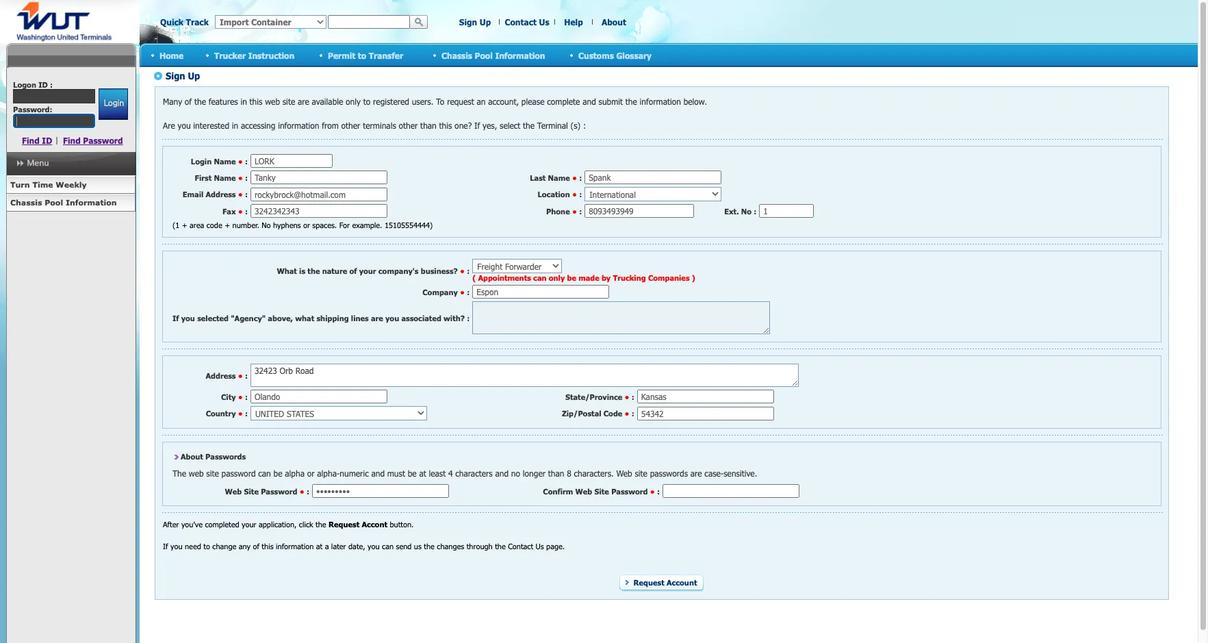 Task type: describe. For each thing, give the bounding box(es) containing it.
0 vertical spatial chassis pool information
[[442, 50, 545, 60]]

logon id :
[[13, 80, 53, 89]]

trucker instruction
[[214, 50, 295, 60]]

transfer
[[369, 50, 404, 60]]

help
[[565, 17, 583, 27]]

quick
[[160, 17, 184, 27]]

glossary
[[617, 50, 652, 60]]

sign
[[459, 17, 478, 27]]

:
[[50, 80, 53, 89]]

1 vertical spatial information
[[66, 198, 117, 207]]

about
[[602, 17, 627, 27]]

find id
[[22, 136, 52, 145]]

contact us
[[505, 17, 550, 27]]

quick track
[[160, 17, 209, 27]]

customs glossary
[[579, 50, 652, 60]]

sign up link
[[459, 17, 491, 27]]

0 vertical spatial pool
[[475, 50, 493, 60]]

1 horizontal spatial chassis
[[442, 50, 473, 60]]

find for find id
[[22, 136, 40, 145]]

login image
[[98, 88, 128, 120]]

up
[[480, 17, 491, 27]]

0 horizontal spatial chassis pool information
[[10, 198, 117, 207]]

instruction
[[248, 50, 295, 60]]

to
[[358, 50, 367, 60]]



Task type: locate. For each thing, give the bounding box(es) containing it.
pool
[[475, 50, 493, 60], [45, 198, 63, 207]]

find password
[[63, 136, 123, 145]]

turn time weekly link
[[6, 176, 136, 194]]

contact
[[505, 17, 537, 27]]

permit to transfer
[[328, 50, 404, 60]]

logon
[[13, 80, 36, 89]]

find password link
[[63, 136, 123, 145]]

1 horizontal spatial find
[[63, 136, 81, 145]]

home
[[160, 50, 184, 60]]

pool down "up"
[[475, 50, 493, 60]]

sign up
[[459, 17, 491, 27]]

information down weekly
[[66, 198, 117, 207]]

turn
[[10, 180, 30, 189]]

chassis
[[442, 50, 473, 60], [10, 198, 42, 207]]

find
[[22, 136, 40, 145], [63, 136, 81, 145]]

1 vertical spatial chassis pool information
[[10, 198, 117, 207]]

trucker
[[214, 50, 246, 60]]

id
[[38, 80, 48, 89], [42, 136, 52, 145]]

1 vertical spatial pool
[[45, 198, 63, 207]]

1 horizontal spatial information
[[495, 50, 545, 60]]

id for logon
[[38, 80, 48, 89]]

None password field
[[13, 114, 95, 128]]

about link
[[602, 17, 627, 27]]

1 find from the left
[[22, 136, 40, 145]]

1 horizontal spatial chassis pool information
[[442, 50, 545, 60]]

find for find password
[[63, 136, 81, 145]]

chassis pool information link
[[6, 194, 136, 212]]

0 horizontal spatial pool
[[45, 198, 63, 207]]

0 horizontal spatial chassis
[[10, 198, 42, 207]]

find down password:
[[22, 136, 40, 145]]

1 horizontal spatial pool
[[475, 50, 493, 60]]

chassis pool information down the turn time weekly link
[[10, 198, 117, 207]]

id down password:
[[42, 136, 52, 145]]

chassis pool information down "up"
[[442, 50, 545, 60]]

chassis pool information
[[442, 50, 545, 60], [10, 198, 117, 207]]

find id link
[[22, 136, 52, 145]]

0 vertical spatial id
[[38, 80, 48, 89]]

contact us link
[[505, 17, 550, 27]]

0 horizontal spatial information
[[66, 198, 117, 207]]

weekly
[[56, 180, 87, 189]]

customs
[[579, 50, 614, 60]]

password
[[83, 136, 123, 145]]

0 horizontal spatial find
[[22, 136, 40, 145]]

1 vertical spatial id
[[42, 136, 52, 145]]

find left password
[[63, 136, 81, 145]]

None text field
[[13, 89, 95, 103]]

password:
[[13, 105, 52, 114]]

2 find from the left
[[63, 136, 81, 145]]

turn time weekly
[[10, 180, 87, 189]]

us
[[539, 17, 550, 27]]

track
[[186, 17, 209, 27]]

chassis down sign
[[442, 50, 473, 60]]

information
[[495, 50, 545, 60], [66, 198, 117, 207]]

0 vertical spatial chassis
[[442, 50, 473, 60]]

chassis down turn
[[10, 198, 42, 207]]

information down contact
[[495, 50, 545, 60]]

0 vertical spatial information
[[495, 50, 545, 60]]

1 vertical spatial chassis
[[10, 198, 42, 207]]

None text field
[[328, 15, 410, 29]]

help link
[[565, 17, 583, 27]]

id left :
[[38, 80, 48, 89]]

id for find
[[42, 136, 52, 145]]

pool down turn time weekly in the top left of the page
[[45, 198, 63, 207]]

time
[[32, 180, 53, 189]]

permit
[[328, 50, 356, 60]]



Task type: vqa. For each thing, say whether or not it's contained in the screenshot.
'My Account'
no



